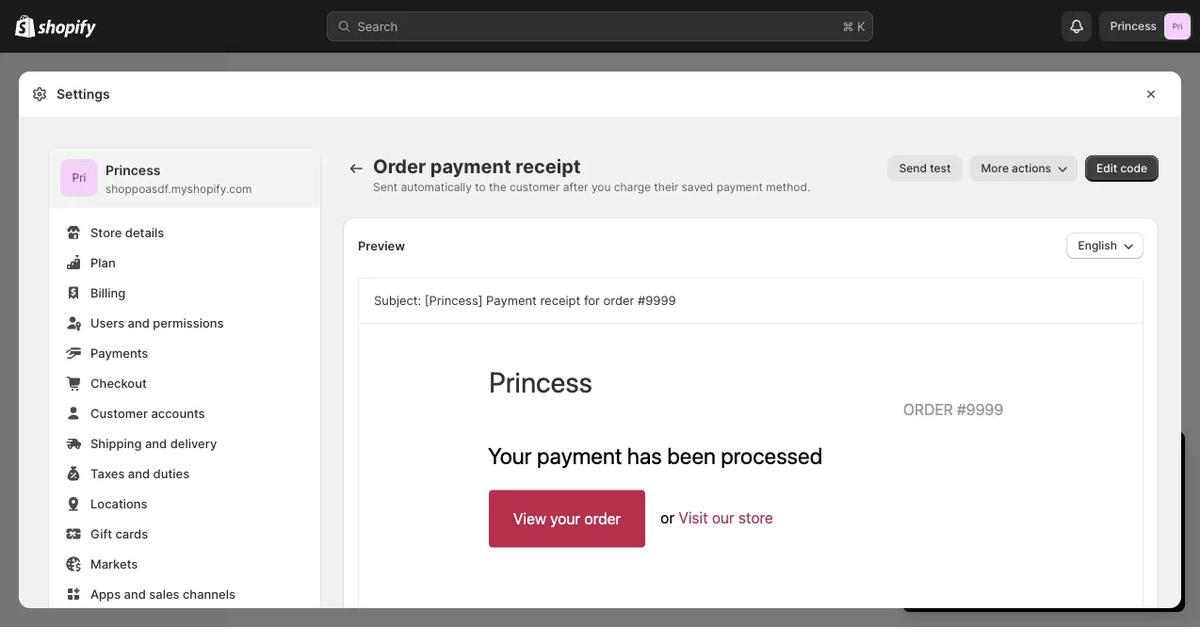 Task type: vqa. For each thing, say whether or not it's contained in the screenshot.
payment to the top
yes



Task type: locate. For each thing, give the bounding box(es) containing it.
to
[[475, 180, 486, 194], [1058, 520, 1069, 535]]

you
[[591, 180, 611, 194]]

and inside users and permissions 'link'
[[128, 316, 150, 330]]

1 vertical spatial channels
[[183, 587, 235, 601]]

english
[[1078, 239, 1117, 252]]

and right taxes
[[128, 466, 150, 481]]

shopify image
[[15, 15, 35, 37]]

send test
[[899, 162, 951, 175]]

send test button
[[888, 155, 962, 182]]

code
[[1120, 162, 1147, 175]]

store details link
[[60, 219, 309, 246]]

apps inside "apps and sales channels" link
[[90, 587, 121, 601]]

shipping and delivery link
[[60, 431, 309, 457]]

gift
[[90, 527, 112, 541]]

store
[[974, 539, 1004, 553]]

1 horizontal spatial channels
[[183, 587, 235, 601]]

locations
[[90, 496, 148, 511]]

#9999
[[638, 293, 676, 308]]

billing link
[[60, 280, 309, 306]]

1 vertical spatial apps
[[90, 587, 121, 601]]

payment right saved
[[717, 180, 763, 194]]

0 vertical spatial to
[[475, 180, 486, 194]]

receipt left "for"
[[540, 293, 581, 308]]

and inside taxes and duties link
[[128, 466, 150, 481]]

0 vertical spatial apps
[[19, 394, 47, 408]]

and for users and permissions
[[128, 316, 150, 330]]

shop settings menu element
[[49, 148, 320, 627]]

users and permissions link
[[60, 310, 309, 336]]

permissions
[[153, 316, 224, 330]]

1 vertical spatial to
[[1058, 520, 1069, 535]]

shoppoasdf.myshopify.com
[[106, 182, 252, 196]]

receipt
[[516, 155, 581, 178], [540, 293, 581, 308]]

1 vertical spatial payment
[[717, 180, 763, 194]]

payments link
[[60, 340, 309, 366]]

and for shipping and delivery
[[145, 436, 167, 451]]

channels
[[51, 326, 101, 340], [183, 587, 235, 601]]

more actions button
[[970, 155, 1078, 182]]

0 horizontal spatial princess
[[106, 163, 161, 179]]

online
[[936, 539, 971, 553]]

customer accounts
[[90, 406, 205, 421]]

1 vertical spatial princess
[[106, 163, 161, 179]]

apps and sales channels
[[90, 587, 235, 601]]

channels down discounts
[[51, 326, 101, 340]]

edit code button
[[1085, 155, 1159, 182]]

settings down shopify image
[[57, 86, 110, 102]]

0 vertical spatial receipt
[[516, 155, 581, 178]]

1 day left in your trial element
[[902, 480, 1185, 612]]

and left sales
[[124, 587, 146, 601]]

edit
[[1097, 162, 1117, 175]]

taxes and duties
[[90, 466, 189, 481]]

users
[[90, 316, 124, 330]]

apps down 'sales'
[[19, 394, 47, 408]]

store
[[90, 225, 122, 240]]

delivery
[[170, 436, 217, 451]]

princess
[[1111, 19, 1157, 33], [106, 163, 161, 179]]

payment
[[430, 155, 511, 178], [717, 180, 763, 194]]

and right users
[[128, 316, 150, 330]]

0 vertical spatial settings
[[57, 86, 110, 102]]

and down customer accounts
[[145, 436, 167, 451]]

customer
[[90, 406, 148, 421]]

1 horizontal spatial apps
[[90, 587, 121, 601]]

receipt up customer
[[516, 155, 581, 178]]

saved
[[682, 180, 713, 194]]

plan
[[90, 255, 116, 270]]

settings down 'markets'
[[45, 592, 94, 606]]

markets link
[[60, 551, 309, 577]]

settings
[[57, 86, 110, 102], [45, 592, 94, 606]]

apps for apps and sales channels
[[90, 587, 121, 601]]

1 horizontal spatial princess image
[[1164, 13, 1191, 40]]

after
[[563, 180, 588, 194]]

1 horizontal spatial princess
[[1111, 19, 1157, 33]]

apps for apps
[[19, 394, 47, 408]]

your
[[1136, 520, 1161, 535]]

checkout link
[[60, 370, 309, 397]]

princess image
[[1164, 13, 1191, 40], [60, 159, 98, 197]]

automatically
[[401, 180, 472, 194]]

gift cards link
[[60, 521, 309, 547]]

channels down markets link
[[183, 587, 235, 601]]

settings inside dialog
[[57, 86, 110, 102]]

payment up the
[[430, 155, 511, 178]]

english button
[[1067, 233, 1144, 259]]

apps inside apps button
[[19, 394, 47, 408]]

and inside "apps and sales channels" link
[[124, 587, 146, 601]]

checkout
[[90, 376, 147, 390]]

and inside shipping and delivery link
[[145, 436, 167, 451]]

apps
[[19, 394, 47, 408], [90, 587, 121, 601]]

0 horizontal spatial apps
[[19, 394, 47, 408]]

princess inside the princess shoppoasdf.myshopify.com
[[106, 163, 161, 179]]

0 vertical spatial channels
[[51, 326, 101, 340]]

to inside to customize your online store and add bonus features
[[1058, 520, 1069, 535]]

to up bonus
[[1058, 520, 1069, 535]]

preview
[[358, 238, 405, 253]]

0 horizontal spatial princess image
[[60, 159, 98, 197]]

1 vertical spatial princess image
[[60, 159, 98, 197]]

apps down 'markets'
[[90, 587, 121, 601]]

plan link
[[60, 250, 309, 276]]

add
[[1033, 539, 1055, 553]]

billing
[[90, 285, 126, 300]]

sales channels button
[[11, 320, 215, 347]]

shipping and delivery
[[90, 436, 217, 451]]

0 vertical spatial payment
[[430, 155, 511, 178]]

the
[[489, 180, 506, 194]]

and left add
[[1007, 539, 1029, 553]]

0 horizontal spatial to
[[475, 180, 486, 194]]

features
[[1097, 539, 1145, 553]]

method.
[[766, 180, 810, 194]]

more
[[981, 162, 1009, 175]]

⌘
[[843, 19, 854, 33]]

1 horizontal spatial to
[[1058, 520, 1069, 535]]

0 horizontal spatial channels
[[51, 326, 101, 340]]

0 vertical spatial princess
[[1111, 19, 1157, 33]]

to left the
[[475, 180, 486, 194]]



Task type: describe. For each thing, give the bounding box(es) containing it.
bonus
[[1058, 539, 1094, 553]]

pri button
[[60, 159, 98, 197]]

locations link
[[60, 491, 309, 517]]

settings dialog
[[19, 72, 1181, 627]]

⌘ k
[[843, 19, 865, 33]]

and for taxes and duties
[[128, 466, 150, 481]]

k
[[857, 19, 865, 33]]

sales
[[19, 326, 49, 340]]

discounts
[[45, 284, 104, 299]]

payment
[[486, 293, 537, 308]]

sales
[[149, 587, 179, 601]]

settings link
[[11, 586, 215, 612]]

princess image inside shop settings menu 'element'
[[60, 159, 98, 197]]

princess for princess shoppoasdf.myshopify.com
[[106, 163, 161, 179]]

to customize your online store and add bonus features
[[936, 520, 1161, 553]]

sent
[[373, 180, 398, 194]]

taxes and duties link
[[60, 461, 309, 487]]

home
[[45, 73, 80, 88]]

princess shoppoasdf.myshopify.com
[[106, 163, 252, 196]]

apps and sales channels link
[[60, 581, 309, 608]]

customer accounts link
[[60, 400, 309, 427]]

gift cards
[[90, 527, 148, 541]]

and for apps and sales channels
[[124, 587, 146, 601]]

discounts link
[[11, 279, 215, 305]]

search
[[358, 19, 398, 33]]

shopify image
[[38, 19, 96, 38]]

details
[[125, 225, 164, 240]]

payments
[[90, 346, 148, 360]]

shipping
[[90, 436, 142, 451]]

accounts
[[151, 406, 205, 421]]

send
[[899, 162, 927, 175]]

0 horizontal spatial payment
[[430, 155, 511, 178]]

store details
[[90, 225, 164, 240]]

0 vertical spatial princess image
[[1164, 13, 1191, 40]]

princess for princess
[[1111, 19, 1157, 33]]

edit code
[[1097, 162, 1147, 175]]

order payment receipt sent automatically to the customer after you charge their saved payment method.
[[373, 155, 810, 194]]

home link
[[11, 68, 215, 94]]

cards
[[115, 527, 148, 541]]

users and permissions
[[90, 316, 224, 330]]

more actions
[[981, 162, 1051, 175]]

charge
[[614, 180, 651, 194]]

channels inside shop settings menu 'element'
[[183, 587, 235, 601]]

their
[[654, 180, 678, 194]]

to inside order payment receipt sent automatically to the customer after you charge their saved payment method.
[[475, 180, 486, 194]]

duties
[[153, 466, 189, 481]]

[princess]
[[425, 293, 483, 308]]

1 vertical spatial receipt
[[540, 293, 581, 308]]

channels inside button
[[51, 326, 101, 340]]

1 vertical spatial settings
[[45, 592, 94, 606]]

markets
[[90, 557, 138, 571]]

for
[[584, 293, 600, 308]]

subject: [princess] payment receipt for order #9999
[[374, 293, 676, 308]]

customize
[[1073, 520, 1132, 535]]

1 horizontal spatial payment
[[717, 180, 763, 194]]

test
[[930, 162, 951, 175]]

sales channels
[[19, 326, 101, 340]]

and inside to customize your online store and add bonus features
[[1007, 539, 1029, 553]]

apps button
[[11, 388, 215, 414]]

subject:
[[374, 293, 421, 308]]

actions
[[1012, 162, 1051, 175]]

taxes
[[90, 466, 125, 481]]

receipt inside order payment receipt sent automatically to the customer after you charge their saved payment method.
[[516, 155, 581, 178]]

customer
[[510, 180, 560, 194]]

order
[[603, 293, 634, 308]]

order
[[373, 155, 426, 178]]



